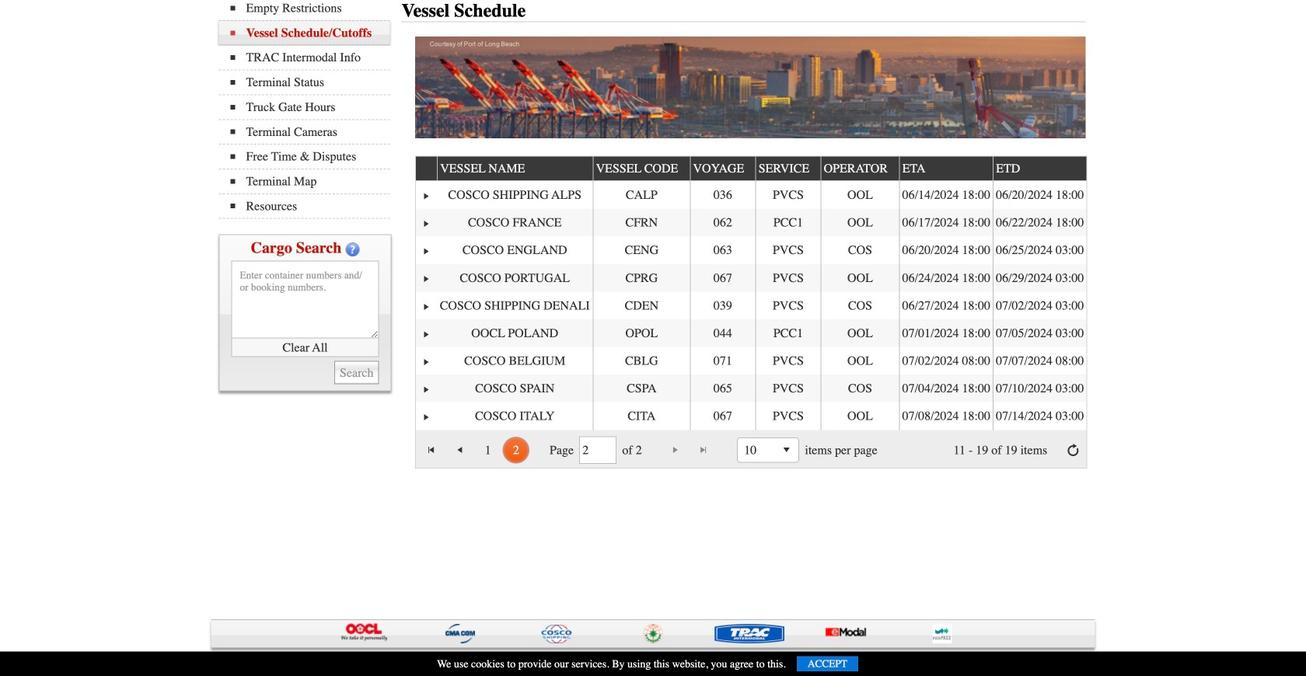 Task type: describe. For each thing, give the bounding box(es) containing it.
5 row from the top
[[416, 264, 1087, 292]]

4 row from the top
[[416, 236, 1087, 264]]

Page sizes drop down field
[[737, 438, 799, 463]]

Enter container numbers and/ or booking numbers.  text field
[[231, 261, 379, 339]]

3 row from the top
[[416, 209, 1087, 236]]

8 row from the top
[[416, 347, 1087, 375]]



Task type: vqa. For each thing, say whether or not it's contained in the screenshot.
cell
yes



Task type: locate. For each thing, give the bounding box(es) containing it.
go to the first page image
[[425, 444, 438, 457]]

refresh image
[[1067, 444, 1079, 457]]

6 row from the top
[[416, 292, 1087, 320]]

go to the previous page image
[[454, 444, 466, 457]]

tree grid
[[416, 155, 1088, 430]]

10 row from the top
[[416, 403, 1087, 430]]

7 row from the top
[[416, 320, 1087, 347]]

2 row from the top
[[416, 181, 1087, 209]]

row
[[416, 155, 1088, 181], [416, 181, 1087, 209], [416, 209, 1087, 236], [416, 236, 1087, 264], [416, 264, 1087, 292], [416, 292, 1087, 320], [416, 320, 1087, 347], [416, 347, 1087, 375], [416, 375, 1087, 403], [416, 403, 1087, 430]]

cell
[[416, 181, 437, 209], [437, 181, 593, 209], [593, 181, 690, 209], [690, 181, 755, 209], [755, 181, 821, 209], [821, 181, 899, 209], [899, 181, 993, 209], [993, 181, 1087, 209], [416, 209, 437, 236], [437, 209, 593, 236], [593, 209, 690, 236], [690, 209, 755, 236], [755, 209, 821, 236], [821, 209, 899, 236], [899, 209, 993, 236], [993, 209, 1087, 236], [416, 236, 437, 264], [437, 236, 593, 264], [593, 236, 690, 264], [690, 236, 755, 264], [755, 236, 821, 264], [821, 236, 899, 264], [899, 236, 993, 264], [993, 236, 1087, 264], [416, 264, 437, 292], [437, 264, 593, 292], [593, 264, 690, 292], [690, 264, 755, 292], [755, 264, 821, 292], [821, 264, 899, 292], [899, 264, 993, 292], [993, 264, 1087, 292], [416, 292, 437, 320], [437, 292, 593, 320], [593, 292, 690, 320], [690, 292, 755, 320], [755, 292, 821, 320], [821, 292, 899, 320], [899, 292, 993, 320], [993, 292, 1087, 320], [416, 320, 437, 347], [437, 320, 593, 347], [593, 320, 690, 347], [690, 320, 755, 347], [755, 320, 821, 347], [821, 320, 899, 347], [899, 320, 993, 347], [993, 320, 1087, 347], [416, 347, 437, 375], [437, 347, 593, 375], [593, 347, 690, 375], [690, 347, 755, 375], [755, 347, 821, 375], [821, 347, 899, 375], [899, 347, 993, 375], [993, 347, 1087, 375], [416, 375, 437, 403], [437, 375, 593, 403], [593, 375, 690, 403], [690, 375, 755, 403], [755, 375, 821, 403], [821, 375, 899, 403], [899, 375, 993, 403], [993, 375, 1087, 403], [416, 403, 437, 430], [437, 403, 593, 430], [593, 403, 690, 430], [690, 403, 755, 430], [755, 403, 821, 430], [821, 403, 899, 430], [899, 403, 993, 430], [993, 403, 1087, 430]]

column header
[[416, 157, 437, 181]]

9 row from the top
[[416, 375, 1087, 403]]

None submit
[[334, 361, 379, 385]]

1 row from the top
[[416, 155, 1088, 181]]

Page 2 field
[[583, 439, 614, 462]]

row group
[[416, 181, 1087, 430]]

menu bar
[[219, 0, 398, 219]]

page navigation, page 2 of 2 application
[[416, 430, 1087, 468]]



